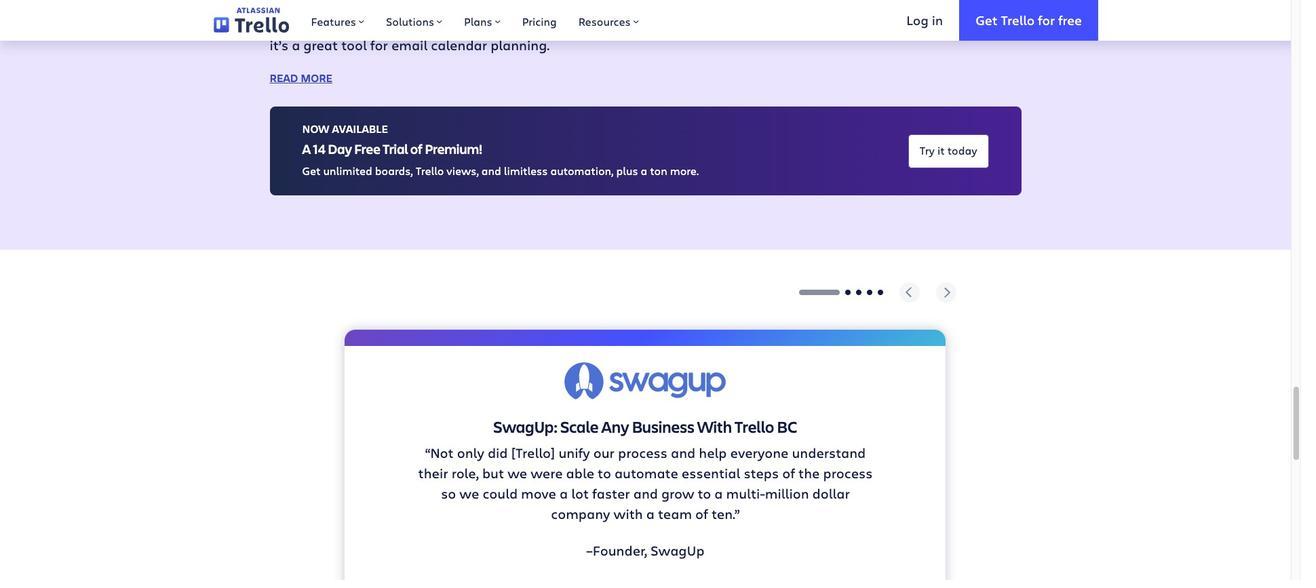 Task type: vqa. For each thing, say whether or not it's contained in the screenshot.
Next icon
yes



Task type: describe. For each thing, give the bounding box(es) containing it.
solutions
[[386, 14, 434, 28]]

read more
[[270, 70, 333, 85]]

our inside swagup: scale any business with trello bc "not only did [trello] unify our process and help everyone understand their role, but we were able to automate essential steps of the process so we could move a lot faster and grow to a multi-million dollar company with a team of ten."
[[593, 444, 615, 462]]

so
[[441, 485, 456, 503]]

atlassian trello image
[[214, 8, 289, 33]]

as
[[369, 15, 384, 34]]

read more link
[[270, 70, 333, 85]]

about
[[944, 15, 982, 34]]

free
[[1058, 11, 1082, 28]]

come
[[330, 15, 365, 34]]

but inside 'this may come as a complete surprise, but we use trello at trello to manage our email process. let's talk about why it's a great tool for email calendar planning.'
[[521, 15, 542, 34]]

did
[[488, 444, 508, 462]]

limitless
[[504, 164, 548, 178]]

move
[[521, 485, 556, 503]]

available
[[332, 121, 388, 136]]

could
[[483, 485, 518, 503]]

business
[[632, 416, 695, 438]]

calendar
[[431, 36, 487, 54]]

help
[[699, 444, 727, 462]]

more.
[[670, 164, 699, 178]]

lot
[[571, 485, 589, 503]]

automate
[[615, 464, 678, 483]]

company
[[551, 505, 610, 523]]

faster
[[592, 485, 630, 503]]

–founder, swagup
[[586, 542, 705, 560]]

with
[[614, 505, 643, 523]]

a left lot
[[560, 485, 568, 503]]

automation,
[[551, 164, 614, 178]]

their
[[418, 464, 448, 483]]

only
[[457, 444, 484, 462]]

role,
[[452, 464, 479, 483]]

pricing
[[522, 14, 557, 28]]

scale
[[560, 416, 599, 438]]

at
[[634, 15, 647, 34]]

it
[[938, 143, 945, 157]]

any
[[601, 416, 629, 438]]

solutions button
[[375, 0, 453, 41]]

views,
[[447, 164, 479, 178]]

1 horizontal spatial of
[[695, 505, 708, 523]]

trello left free
[[1001, 11, 1035, 28]]

let's
[[883, 15, 912, 34]]

our inside 'this may come as a complete surprise, but we use trello at trello to manage our email process. let's talk about why it's a great tool for email calendar planning.'
[[763, 15, 784, 34]]

a right with
[[646, 505, 655, 523]]

trello right at in the left of the page
[[651, 15, 686, 34]]

a inside 'now available a 14 day free trial of premium! get unlimited boards, trello views, and limitless automation, plus a ton more.'
[[641, 164, 647, 178]]

get inside get trello for free link
[[976, 11, 998, 28]]

a right as
[[387, 15, 395, 34]]

features
[[311, 14, 356, 28]]

and for free
[[482, 164, 501, 178]]

team
[[658, 505, 692, 523]]

to inside 'this may come as a complete surprise, but we use trello at trello to manage our email process. let's talk about why it's a great tool for email calendar planning.'
[[689, 15, 703, 34]]

it's
[[270, 36, 288, 54]]

log
[[907, 11, 929, 28]]

in
[[932, 11, 943, 28]]

may
[[298, 15, 327, 34]]

swagup:
[[493, 416, 558, 438]]

ten."
[[712, 505, 740, 523]]

0 horizontal spatial process
[[618, 444, 668, 462]]

process.
[[827, 15, 879, 34]]

plus
[[616, 164, 638, 178]]

now
[[302, 121, 329, 136]]

trello inside swagup: scale any business with trello bc "not only did [trello] unify our process and help everyone understand their role, but we were able to automate essential steps of the process so we could move a lot faster and grow to a multi-million dollar company with a team of ten."
[[735, 416, 774, 438]]

1 vertical spatial process
[[823, 464, 873, 483]]

now available a 14 day free trial of premium! get unlimited boards, trello views, and limitless automation, plus a ton more.
[[302, 121, 699, 178]]

2 vertical spatial and
[[633, 485, 658, 503]]

for inside 'this may come as a complete surprise, but we use trello at trello to manage our email process. let's talk about why it's a great tool for email calendar planning.'
[[370, 36, 388, 54]]

read
[[270, 70, 298, 85]]

today
[[948, 143, 977, 157]]

the
[[799, 464, 820, 483]]

plans button
[[453, 0, 511, 41]]

million
[[765, 485, 809, 503]]

essential
[[682, 464, 740, 483]]

this may come as a complete surprise, but we use trello at trello to manage our email process. let's talk about why it's a great tool for email calendar planning.
[[270, 15, 1013, 54]]

manage
[[706, 15, 760, 34]]

trello inside 'now available a 14 day free trial of premium! get unlimited boards, trello views, and limitless automation, plus a ton more.'
[[416, 164, 444, 178]]

with
[[697, 416, 732, 438]]

unify
[[559, 444, 590, 462]]



Task type: locate. For each thing, give the bounding box(es) containing it.
2 vertical spatial of
[[695, 505, 708, 523]]

1 vertical spatial but
[[482, 464, 504, 483]]

we left use
[[546, 15, 565, 34]]

0 vertical spatial our
[[763, 15, 784, 34]]

0 vertical spatial and
[[482, 164, 501, 178]]

process up dollar on the bottom right of the page
[[823, 464, 873, 483]]

1 horizontal spatial we
[[508, 464, 527, 483]]

–founder,
[[586, 542, 647, 560]]

but down did
[[482, 464, 504, 483]]

log in
[[907, 11, 943, 28]]

0 horizontal spatial of
[[410, 140, 423, 158]]

for down as
[[370, 36, 388, 54]]

steps
[[744, 464, 779, 483]]

0 vertical spatial of
[[410, 140, 423, 158]]

of inside 'now available a 14 day free trial of premium! get unlimited boards, trello views, and limitless automation, plus a ton more.'
[[410, 140, 423, 158]]

understand
[[792, 444, 866, 462]]

1 vertical spatial and
[[671, 444, 696, 462]]

1 horizontal spatial email
[[788, 15, 824, 34]]

talk
[[916, 15, 940, 34]]

1 vertical spatial get
[[302, 164, 321, 178]]

swagup
[[651, 542, 705, 560]]

1 horizontal spatial for
[[1038, 11, 1055, 28]]

of
[[410, 140, 423, 158], [782, 464, 795, 483], [695, 505, 708, 523]]

but inside swagup: scale any business with trello bc "not only did [trello] unify our process and help everyone understand their role, but we were able to automate essential steps of the process so we could move a lot faster and grow to a multi-million dollar company with a team of ten."
[[482, 464, 504, 483]]

complete
[[399, 15, 459, 34]]

and
[[482, 164, 501, 178], [671, 444, 696, 462], [633, 485, 658, 503]]

a
[[387, 15, 395, 34], [292, 36, 300, 54], [641, 164, 647, 178], [560, 485, 568, 503], [715, 485, 723, 503], [646, 505, 655, 523]]

dollar
[[812, 485, 850, 503]]

1 horizontal spatial and
[[633, 485, 658, 503]]

use
[[569, 15, 592, 34]]

0 vertical spatial email
[[788, 15, 824, 34]]

our down 'any'
[[593, 444, 615, 462]]

were
[[531, 464, 563, 483]]

a right it's
[[292, 36, 300, 54]]

our
[[763, 15, 784, 34], [593, 444, 615, 462]]

log in link
[[890, 0, 959, 41]]

0 horizontal spatial but
[[482, 464, 504, 483]]

swagup: scale any business with trello bc "not only did [trello] unify our process and help everyone understand their role, but we were able to automate essential steps of the process so we could move a lot faster and grow to a multi-million dollar company with a team of ten."
[[418, 416, 873, 523]]

and right views,
[[482, 164, 501, 178]]

previous image
[[900, 282, 920, 303]]

but
[[521, 15, 542, 34], [482, 464, 504, 483]]

great
[[304, 36, 338, 54]]

0 vertical spatial we
[[546, 15, 565, 34]]

plans
[[464, 14, 492, 28]]

email
[[788, 15, 824, 34], [391, 36, 428, 54]]

we down "role,"
[[460, 485, 479, 503]]

to
[[689, 15, 703, 34], [598, 464, 611, 483], [698, 485, 711, 503]]

process
[[618, 444, 668, 462], [823, 464, 873, 483]]

try
[[920, 143, 935, 157]]

and down automate
[[633, 485, 658, 503]]

get trello for free
[[976, 11, 1082, 28]]

and inside 'now available a 14 day free trial of premium! get unlimited boards, trello views, and limitless automation, plus a ton more.'
[[482, 164, 501, 178]]

of left ten."
[[695, 505, 708, 523]]

but up planning.
[[521, 15, 542, 34]]

1 vertical spatial to
[[598, 464, 611, 483]]

we inside 'this may come as a complete surprise, but we use trello at trello to manage our email process. let's talk about why it's a great tool for email calendar planning.'
[[546, 15, 565, 34]]

next image
[[937, 282, 957, 303]]

able
[[566, 464, 594, 483]]

ton
[[650, 164, 667, 178]]

surprise,
[[463, 15, 517, 34]]

premium!
[[425, 140, 483, 158]]

get trello for free link
[[959, 0, 1098, 41]]

0 horizontal spatial and
[[482, 164, 501, 178]]

0 horizontal spatial our
[[593, 444, 615, 462]]

to down the essential
[[698, 485, 711, 503]]

grow
[[661, 485, 694, 503]]

get right in
[[976, 11, 998, 28]]

0 vertical spatial but
[[521, 15, 542, 34]]

try it today link
[[908, 134, 989, 168]]

try it today
[[920, 143, 977, 157]]

this
[[270, 15, 295, 34]]

we down [trello]
[[508, 464, 527, 483]]

1 vertical spatial of
[[782, 464, 795, 483]]

email down solutions
[[391, 36, 428, 54]]

trello
[[1001, 11, 1035, 28], [595, 15, 630, 34], [651, 15, 686, 34], [416, 164, 444, 178], [735, 416, 774, 438]]

trial
[[383, 140, 408, 158]]

day
[[328, 140, 352, 158]]

1 vertical spatial for
[[370, 36, 388, 54]]

a up ten."
[[715, 485, 723, 503]]

2 horizontal spatial of
[[782, 464, 795, 483]]

2 vertical spatial to
[[698, 485, 711, 503]]

2 vertical spatial we
[[460, 485, 479, 503]]

process up automate
[[618, 444, 668, 462]]

more
[[301, 70, 333, 85]]

our right manage at the right top of page
[[763, 15, 784, 34]]

features button
[[300, 0, 375, 41]]

bc
[[777, 416, 798, 438]]

2 horizontal spatial and
[[671, 444, 696, 462]]

email left process.
[[788, 15, 824, 34]]

resources
[[579, 14, 631, 28]]

multi-
[[726, 485, 765, 503]]

0 vertical spatial process
[[618, 444, 668, 462]]

1 horizontal spatial get
[[976, 11, 998, 28]]

1 vertical spatial our
[[593, 444, 615, 462]]

we
[[546, 15, 565, 34], [508, 464, 527, 483], [460, 485, 479, 503]]

for left free
[[1038, 11, 1055, 28]]

unlimited
[[323, 164, 372, 178]]

trello down the premium!
[[416, 164, 444, 178]]

of right trial
[[410, 140, 423, 158]]

0 vertical spatial get
[[976, 11, 998, 28]]

a left the ton
[[641, 164, 647, 178]]

trello up everyone
[[735, 416, 774, 438]]

trello left at in the left of the page
[[595, 15, 630, 34]]

a
[[302, 140, 311, 158]]

1 horizontal spatial our
[[763, 15, 784, 34]]

0 horizontal spatial email
[[391, 36, 428, 54]]

of up the million
[[782, 464, 795, 483]]

for inside get trello for free link
[[1038, 11, 1055, 28]]

2 horizontal spatial we
[[546, 15, 565, 34]]

free
[[354, 140, 380, 158]]

1 horizontal spatial process
[[823, 464, 873, 483]]

and for trello
[[671, 444, 696, 462]]

0 horizontal spatial we
[[460, 485, 479, 503]]

resources button
[[568, 0, 650, 41]]

pricing link
[[511, 0, 568, 41]]

everyone
[[730, 444, 789, 462]]

get inside 'now available a 14 day free trial of premium! get unlimited boards, trello views, and limitless automation, plus a ton more.'
[[302, 164, 321, 178]]

0 vertical spatial for
[[1038, 11, 1055, 28]]

get down a
[[302, 164, 321, 178]]

to left manage at the right top of page
[[689, 15, 703, 34]]

tool
[[341, 36, 367, 54]]

for
[[1038, 11, 1055, 28], [370, 36, 388, 54]]

0 horizontal spatial for
[[370, 36, 388, 54]]

0 vertical spatial to
[[689, 15, 703, 34]]

and left the help
[[671, 444, 696, 462]]

boards,
[[375, 164, 413, 178]]

1 vertical spatial we
[[508, 464, 527, 483]]

to up faster
[[598, 464, 611, 483]]

planning.
[[491, 36, 550, 54]]

1 vertical spatial email
[[391, 36, 428, 54]]

1 horizontal spatial but
[[521, 15, 542, 34]]

0 horizontal spatial get
[[302, 164, 321, 178]]

14
[[313, 140, 326, 158]]

why
[[985, 15, 1013, 34]]



